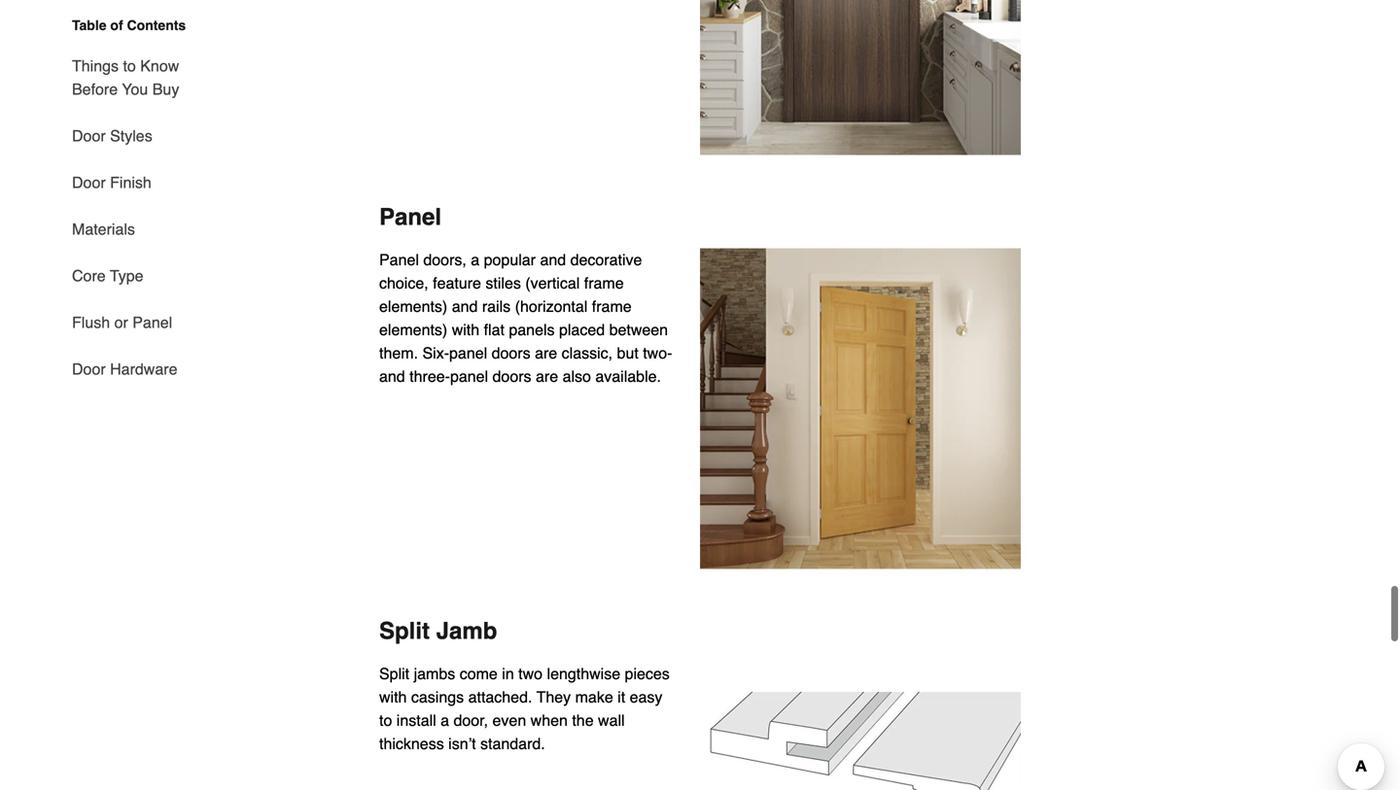 Task type: locate. For each thing, give the bounding box(es) containing it.
split
[[379, 618, 430, 645], [379, 665, 410, 683]]

with left flat
[[452, 321, 480, 339]]

1 vertical spatial with
[[379, 689, 407, 707]]

2 door from the top
[[72, 174, 106, 192]]

doors,
[[424, 251, 467, 269]]

frame
[[584, 274, 624, 292], [592, 298, 632, 316]]

a down casings
[[441, 712, 450, 730]]

to
[[123, 57, 136, 75], [379, 712, 392, 730]]

six-
[[423, 344, 449, 362]]

lengthwise
[[547, 665, 621, 683]]

with inside panel doors, a popular and decorative choice, feature stiles (vertical frame elements) and rails (horizontal frame elements) with flat panels placed between them. six-panel doors are classic, but two- and three-panel doors are also available.
[[452, 321, 480, 339]]

contents
[[127, 18, 186, 33]]

0 horizontal spatial and
[[379, 368, 405, 386]]

1 vertical spatial panel
[[379, 251, 419, 269]]

frame up between
[[592, 298, 632, 316]]

know
[[140, 57, 179, 75]]

popular
[[484, 251, 536, 269]]

with
[[452, 321, 480, 339], [379, 689, 407, 707]]

install
[[397, 712, 437, 730]]

2 vertical spatial panel
[[133, 314, 172, 332]]

door left finish
[[72, 174, 106, 192]]

with up install at left
[[379, 689, 407, 707]]

choice,
[[379, 274, 429, 292]]

split jambs come in two lengthwise pieces with casings attached. they make it easy to install a door, even when the wall thickness isn't standard.
[[379, 665, 670, 753]]

split inside the split jambs come in two lengthwise pieces with casings attached. they make it easy to install a door, even when the wall thickness isn't standard.
[[379, 665, 410, 683]]

core
[[72, 267, 106, 285]]

3 door from the top
[[72, 360, 106, 378]]

door for door hardware
[[72, 360, 106, 378]]

doors
[[492, 344, 531, 362], [493, 368, 532, 386]]

a inside the split jambs come in two lengthwise pieces with casings attached. they make it easy to install a door, even when the wall thickness isn't standard.
[[441, 712, 450, 730]]

1 vertical spatial doors
[[493, 368, 532, 386]]

door,
[[454, 712, 488, 730]]

1 horizontal spatial a
[[471, 251, 480, 269]]

1 vertical spatial panel
[[450, 368, 488, 386]]

are
[[535, 344, 558, 362], [536, 368, 559, 386]]

split jamb
[[379, 618, 497, 645]]

when
[[531, 712, 568, 730]]

a inside panel doors, a popular and decorative choice, feature stiles (vertical frame elements) and rails (horizontal frame elements) with flat panels placed between them. six-panel doors are classic, but two- and three-panel doors are also available.
[[471, 251, 480, 269]]

(vertical
[[526, 274, 580, 292]]

panel
[[449, 344, 488, 362], [450, 368, 488, 386]]

thickness
[[379, 735, 444, 753]]

panel
[[379, 204, 442, 230], [379, 251, 419, 269], [133, 314, 172, 332]]

door
[[72, 127, 106, 145], [72, 174, 106, 192], [72, 360, 106, 378]]

door down flush
[[72, 360, 106, 378]]

door hardware link
[[72, 346, 178, 381]]

1 vertical spatial frame
[[592, 298, 632, 316]]

1 vertical spatial are
[[536, 368, 559, 386]]

core type
[[72, 267, 144, 285]]

split for split jamb
[[379, 618, 430, 645]]

things to know before you buy link
[[72, 43, 202, 113]]

0 vertical spatial and
[[540, 251, 566, 269]]

door for door finish
[[72, 174, 106, 192]]

you
[[122, 80, 148, 98]]

0 vertical spatial elements)
[[379, 298, 448, 316]]

0 vertical spatial split
[[379, 618, 430, 645]]

elements) up the them.
[[379, 321, 448, 339]]

between
[[610, 321, 668, 339]]

table of contents
[[72, 18, 186, 33]]

things
[[72, 57, 119, 75]]

1 vertical spatial a
[[441, 712, 450, 730]]

1 vertical spatial to
[[379, 712, 392, 730]]

and up (vertical
[[540, 251, 566, 269]]

a bathroom with white vanities, a stone wall and an oak flush door. image
[[700, 0, 1022, 155]]

type
[[110, 267, 144, 285]]

panel right or
[[133, 314, 172, 332]]

things to know before you buy
[[72, 57, 179, 98]]

frame down 'decorative' at the top left of the page
[[584, 274, 624, 292]]

isn't
[[449, 735, 476, 753]]

1 vertical spatial elements)
[[379, 321, 448, 339]]

panel up doors, at top
[[379, 204, 442, 230]]

0 horizontal spatial to
[[123, 57, 136, 75]]

a
[[471, 251, 480, 269], [441, 712, 450, 730]]

1 horizontal spatial with
[[452, 321, 480, 339]]

panel doors, a popular and decorative choice, feature stiles (vertical frame elements) and rails (horizontal frame elements) with flat panels placed between them. six-panel doors are classic, but two- and three-panel doors are also available.
[[379, 251, 673, 386]]

door hardware
[[72, 360, 178, 378]]

materials
[[72, 220, 135, 238]]

panel up the choice,
[[379, 251, 419, 269]]

panel for panel doors, a popular and decorative choice, feature stiles (vertical frame elements) and rails (horizontal frame elements) with flat panels placed between them. six-panel doors are classic, but two- and three-panel doors are also available.
[[379, 251, 419, 269]]

elements) down the choice,
[[379, 298, 448, 316]]

(horizontal
[[515, 298, 588, 316]]

0 horizontal spatial with
[[379, 689, 407, 707]]

decorative
[[571, 251, 642, 269]]

buy
[[152, 80, 179, 98]]

2 panel from the top
[[450, 368, 488, 386]]

0 vertical spatial to
[[123, 57, 136, 75]]

are left also
[[536, 368, 559, 386]]

the
[[572, 712, 594, 730]]

to up you
[[123, 57, 136, 75]]

a foyer with a staircase, parquet floors and a six-panel door made of pine. image
[[700, 248, 1022, 569]]

1 door from the top
[[72, 127, 106, 145]]

casings
[[411, 689, 464, 707]]

elements)
[[379, 298, 448, 316], [379, 321, 448, 339]]

0 horizontal spatial a
[[441, 712, 450, 730]]

styles
[[110, 127, 152, 145]]

and
[[540, 251, 566, 269], [452, 298, 478, 316], [379, 368, 405, 386]]

1 split from the top
[[379, 618, 430, 645]]

table
[[72, 18, 107, 33]]

split up jambs
[[379, 618, 430, 645]]

rails
[[482, 298, 511, 316]]

and down the them.
[[379, 368, 405, 386]]

0 vertical spatial are
[[535, 344, 558, 362]]

panel inside panel doors, a popular and decorative choice, feature stiles (vertical frame elements) and rails (horizontal frame elements) with flat panels placed between them. six-panel doors are classic, but two- and three-panel doors are also available.
[[379, 251, 419, 269]]

core type link
[[72, 253, 144, 300]]

and down feature
[[452, 298, 478, 316]]

0 vertical spatial door
[[72, 127, 106, 145]]

2 vertical spatial door
[[72, 360, 106, 378]]

0 vertical spatial panel
[[379, 204, 442, 230]]

hardware
[[110, 360, 178, 378]]

1 vertical spatial split
[[379, 665, 410, 683]]

to left install at left
[[379, 712, 392, 730]]

0 vertical spatial panel
[[449, 344, 488, 362]]

door styles
[[72, 127, 152, 145]]

0 vertical spatial doors
[[492, 344, 531, 362]]

stiles
[[486, 274, 521, 292]]

1 elements) from the top
[[379, 298, 448, 316]]

door left styles
[[72, 127, 106, 145]]

1 vertical spatial and
[[452, 298, 478, 316]]

a up feature
[[471, 251, 480, 269]]

0 vertical spatial a
[[471, 251, 480, 269]]

are down panels at the top of page
[[535, 344, 558, 362]]

in
[[502, 665, 514, 683]]

flush
[[72, 314, 110, 332]]

1 vertical spatial door
[[72, 174, 106, 192]]

come
[[460, 665, 498, 683]]

0 vertical spatial with
[[452, 321, 480, 339]]

1 horizontal spatial to
[[379, 712, 392, 730]]

table of contents element
[[56, 16, 202, 381]]

door styles link
[[72, 113, 152, 160]]

split left jambs
[[379, 665, 410, 683]]

two-
[[643, 344, 673, 362]]

2 split from the top
[[379, 665, 410, 683]]

panels
[[509, 321, 555, 339]]



Task type: describe. For each thing, give the bounding box(es) containing it.
of
[[110, 18, 123, 33]]

two
[[519, 665, 543, 683]]

easy
[[630, 689, 663, 707]]

before
[[72, 80, 118, 98]]

available.
[[596, 368, 662, 386]]

door finish
[[72, 174, 152, 192]]

or
[[114, 314, 128, 332]]

door finish link
[[72, 160, 152, 206]]

jamb
[[436, 618, 497, 645]]

also
[[563, 368, 591, 386]]

placed
[[559, 321, 605, 339]]

even
[[493, 712, 527, 730]]

standard.
[[481, 735, 546, 753]]

0 vertical spatial frame
[[584, 274, 624, 292]]

2 elements) from the top
[[379, 321, 448, 339]]

feature
[[433, 274, 482, 292]]

make
[[576, 689, 614, 707]]

wall
[[598, 712, 625, 730]]

jambs
[[414, 665, 456, 683]]

split for split jambs come in two lengthwise pieces with casings attached. they make it easy to install a door, even when the wall thickness isn't standard.
[[379, 665, 410, 683]]

door for door styles
[[72, 127, 106, 145]]

1 panel from the top
[[449, 344, 488, 362]]

1 horizontal spatial and
[[452, 298, 478, 316]]

it
[[618, 689, 626, 707]]

panel inside flush or panel link
[[133, 314, 172, 332]]

flush or panel
[[72, 314, 172, 332]]

flush or panel link
[[72, 300, 172, 346]]

2 vertical spatial and
[[379, 368, 405, 386]]

2 horizontal spatial and
[[540, 251, 566, 269]]

they
[[537, 689, 571, 707]]

three-
[[410, 368, 450, 386]]

to inside the split jambs come in two lengthwise pieces with casings attached. they make it easy to install a door, even when the wall thickness isn't standard.
[[379, 712, 392, 730]]

to inside 'things to know before you buy'
[[123, 57, 136, 75]]

materials link
[[72, 206, 135, 253]]

an illustration of a split jamb. image
[[700, 663, 1022, 791]]

pieces
[[625, 665, 670, 683]]

finish
[[110, 174, 152, 192]]

them.
[[379, 344, 418, 362]]

attached.
[[469, 689, 533, 707]]

with inside the split jambs come in two lengthwise pieces with casings attached. they make it easy to install a door, even when the wall thickness isn't standard.
[[379, 689, 407, 707]]

flat
[[484, 321, 505, 339]]

but
[[617, 344, 639, 362]]

classic,
[[562, 344, 613, 362]]

panel for panel
[[379, 204, 442, 230]]



Task type: vqa. For each thing, say whether or not it's contained in the screenshot.
feature
yes



